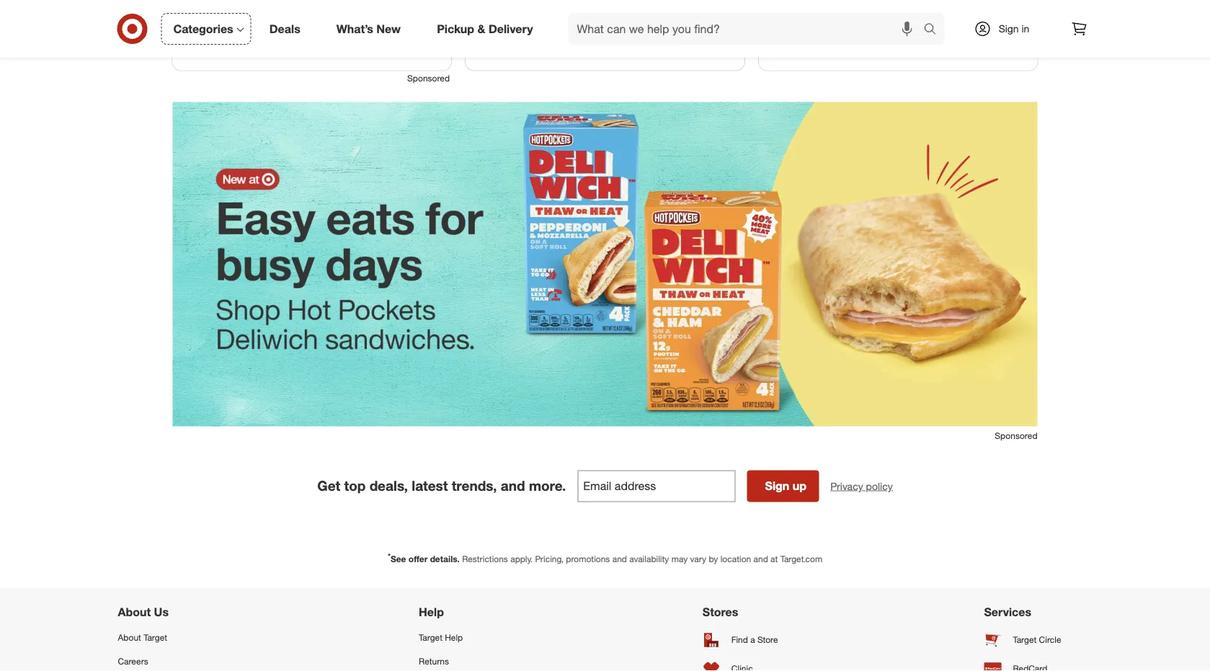 Task type: describe. For each thing, give the bounding box(es) containing it.
1 vertical spatial from
[[382, 27, 405, 41]]

categories
[[173, 22, 233, 36]]

available
[[771, 7, 829, 24]]

get
[[318, 478, 341, 495]]

flavors
[[345, 27, 378, 41]]

target right x
[[969, 7, 1009, 24]]

what's new link
[[324, 13, 419, 45]]

latest
[[412, 478, 448, 495]]

us
[[154, 606, 169, 620]]

pickup & delivery link
[[425, 13, 551, 45]]

target inside new fao schwarz & target collab explore the exclusive holiday toy collection.
[[614, 7, 655, 24]]

& inside the sweet treats from mars indulge in your favorite holiday flavors from dove, m&m's & more.
[[222, 41, 229, 55]]

a
[[751, 635, 756, 646]]

about us
[[118, 606, 169, 620]]

enjoy.
[[950, 27, 979, 41]]

target.com
[[781, 554, 823, 564]]

new fao schwarz & target collab explore the exclusive holiday toy collection.
[[478, 7, 701, 41]]

circle
[[1040, 635, 1062, 646]]

delivery
[[489, 22, 533, 36]]

deals
[[270, 22, 301, 36]]

privacy policy
[[831, 480, 893, 493]]

find a store link
[[703, 626, 792, 655]]

sign for sign in
[[999, 22, 1020, 35]]

to
[[903, 27, 914, 41]]

deals,
[[370, 478, 408, 495]]

search
[[918, 23, 952, 37]]

location
[[721, 554, 752, 564]]

at inside affordable, luxury jewelry to gift or enjoy. new & only at
[[795, 41, 805, 55]]

0 vertical spatial from
[[270, 7, 300, 24]]

the
[[520, 27, 536, 41]]

*
[[388, 552, 391, 561]]

0 horizontal spatial and
[[501, 478, 526, 495]]

mars
[[304, 7, 337, 24]]

more. inside the sweet treats from mars indulge in your favorite holiday flavors from dove, m&m's & more.
[[232, 41, 261, 55]]

at inside '* see offer details. restrictions apply. pricing, promotions and availability may vary by location and at target.com'
[[771, 554, 778, 564]]

up
[[793, 479, 807, 493]]

jewelry
[[864, 27, 900, 41]]

vary
[[691, 554, 707, 564]]

see
[[391, 554, 406, 564]]

what's new
[[337, 22, 401, 36]]

sign for sign up
[[766, 479, 790, 493]]

schwarz
[[541, 7, 597, 24]]

x
[[958, 7, 965, 24]]

about target
[[118, 632, 167, 643]]

dove,
[[409, 27, 438, 41]]

target help
[[419, 632, 463, 643]]

indulge
[[184, 27, 222, 41]]

find
[[732, 635, 749, 646]]

◎
[[808, 41, 822, 55]]

2 horizontal spatial and
[[754, 554, 769, 564]]

returns
[[419, 656, 449, 667]]

trends,
[[452, 478, 497, 495]]

holiday inside new fao schwarz & target collab explore the exclusive holiday toy collection.
[[590, 27, 627, 41]]

holiday inside the sweet treats from mars indulge in your favorite holiday flavors from dove, m&m's & more.
[[305, 27, 342, 41]]

about for about target
[[118, 632, 141, 643]]

& inside affordable, luxury jewelry to gift or enjoy. new & only at
[[1009, 27, 1016, 41]]

available now: kendra scott x target
[[771, 7, 1009, 24]]

sweet treats from mars indulge in your favorite holiday flavors from dove, m&m's & more.
[[184, 7, 438, 55]]

categories link
[[161, 13, 252, 45]]

* see offer details. restrictions apply. pricing, promotions and availability may vary by location and at target.com
[[388, 552, 823, 564]]

services
[[985, 606, 1032, 620]]

about target link
[[118, 626, 227, 650]]

& right pickup
[[478, 22, 486, 36]]

What can we help you find? suggestions appear below search field
[[569, 13, 928, 45]]

offer
[[409, 554, 428, 564]]

get top deals, latest trends, and more.
[[318, 478, 566, 495]]

store
[[758, 635, 779, 646]]

sign up
[[766, 479, 807, 493]]

0 horizontal spatial new
[[377, 22, 401, 36]]

target circle link
[[985, 626, 1093, 655]]



Task type: locate. For each thing, give the bounding box(es) containing it.
explore
[[478, 27, 517, 41]]

sign in
[[999, 22, 1030, 35]]

more.
[[232, 41, 261, 55], [529, 478, 566, 495]]

in left your
[[226, 27, 235, 41]]

1 vertical spatial more.
[[529, 478, 566, 495]]

policy
[[867, 480, 893, 493]]

2 holiday from the left
[[590, 27, 627, 41]]

search button
[[918, 13, 952, 48]]

2 about from the top
[[118, 632, 141, 643]]

at down affordable,
[[795, 41, 805, 55]]

sponsored
[[996, 430, 1038, 441]]

sign right enjoy.
[[999, 22, 1020, 35]]

careers link
[[118, 650, 227, 671]]

0 horizontal spatial in
[[226, 27, 235, 41]]

target
[[614, 7, 655, 24], [969, 7, 1009, 24], [144, 632, 167, 643], [419, 632, 443, 643], [1014, 635, 1037, 646]]

in
[[1022, 22, 1030, 35], [226, 27, 235, 41]]

1 horizontal spatial in
[[1022, 22, 1030, 35]]

new up explore on the top of the page
[[478, 7, 506, 24]]

availability
[[630, 554, 670, 564]]

or
[[937, 27, 947, 41]]

new inside new fao schwarz & target collab explore the exclusive holiday toy collection.
[[478, 7, 506, 24]]

1 horizontal spatial more.
[[529, 478, 566, 495]]

favorite
[[263, 27, 302, 41]]

privacy policy link
[[831, 479, 893, 494]]

0 vertical spatial help
[[419, 606, 444, 620]]

1 horizontal spatial help
[[445, 632, 463, 643]]

0 horizontal spatial holiday
[[305, 27, 342, 41]]

apply.
[[511, 554, 533, 564]]

affordable,
[[771, 27, 826, 41]]

0 vertical spatial about
[[118, 606, 151, 620]]

0 horizontal spatial help
[[419, 606, 444, 620]]

0 horizontal spatial sign
[[766, 479, 790, 493]]

deals link
[[257, 13, 319, 45]]

toy
[[630, 27, 646, 41]]

0 vertical spatial more.
[[232, 41, 261, 55]]

fao
[[510, 7, 537, 24]]

holiday down mars
[[305, 27, 342, 41]]

1 horizontal spatial holiday
[[590, 27, 627, 41]]

from up favorite
[[270, 7, 300, 24]]

only
[[771, 41, 792, 55]]

about up careers
[[118, 632, 141, 643]]

& right schwarz
[[601, 7, 611, 24]]

and
[[501, 478, 526, 495], [613, 554, 627, 564], [754, 554, 769, 564]]

& inside new fao schwarz & target collab explore the exclusive holiday toy collection.
[[601, 7, 611, 24]]

1 about from the top
[[118, 606, 151, 620]]

luxury
[[830, 27, 861, 41]]

returns link
[[419, 650, 511, 671]]

None text field
[[578, 471, 736, 502]]

1 vertical spatial help
[[445, 632, 463, 643]]

new inside affordable, luxury jewelry to gift or enjoy. new & only at
[[983, 27, 1006, 41]]

about inside the about target link
[[118, 632, 141, 643]]

help
[[419, 606, 444, 620], [445, 632, 463, 643]]

new right what's
[[377, 22, 401, 36]]

0 vertical spatial at
[[795, 41, 805, 55]]

in right enjoy.
[[1022, 22, 1030, 35]]

your
[[238, 27, 260, 41]]

2 horizontal spatial new
[[983, 27, 1006, 41]]

1 horizontal spatial at
[[795, 41, 805, 55]]

0 horizontal spatial more.
[[232, 41, 261, 55]]

from left 'dove,'
[[382, 27, 405, 41]]

sign inside sign up button
[[766, 479, 790, 493]]

target down us
[[144, 632, 167, 643]]

1 horizontal spatial and
[[613, 554, 627, 564]]

and right the trends,
[[501, 478, 526, 495]]

gift
[[917, 27, 933, 41]]

1 horizontal spatial sign
[[999, 22, 1020, 35]]

1 vertical spatial about
[[118, 632, 141, 643]]

now:
[[833, 7, 864, 24]]

advertisement region
[[173, 102, 1038, 429]]

help up returns link
[[445, 632, 463, 643]]

and left availability
[[613, 554, 627, 564]]

pricing,
[[535, 554, 564, 564]]

m&m's
[[184, 41, 218, 55]]

and right location
[[754, 554, 769, 564]]

what's
[[337, 22, 374, 36]]

in inside the sweet treats from mars indulge in your favorite holiday flavors from dove, m&m's & more.
[[226, 27, 235, 41]]

sign inside the sign in link
[[999, 22, 1020, 35]]

may
[[672, 554, 688, 564]]

holiday left toy
[[590, 27, 627, 41]]

pickup
[[437, 22, 475, 36]]

0 horizontal spatial at
[[771, 554, 778, 564]]

promotions
[[566, 554, 610, 564]]

target circle
[[1014, 635, 1062, 646]]

exclusive
[[539, 27, 587, 41]]

0 vertical spatial sign
[[999, 22, 1020, 35]]

privacy
[[831, 480, 864, 493]]

target left circle on the bottom of the page
[[1014, 635, 1037, 646]]

sign up button
[[747, 471, 820, 502]]

sign in link
[[962, 13, 1053, 45]]

top
[[344, 478, 366, 495]]

1 horizontal spatial new
[[478, 7, 506, 24]]

1 vertical spatial at
[[771, 554, 778, 564]]

new right enjoy.
[[983, 27, 1006, 41]]

& right enjoy.
[[1009, 27, 1016, 41]]

0 horizontal spatial from
[[270, 7, 300, 24]]

& right m&m's
[[222, 41, 229, 55]]

stores
[[703, 606, 739, 620]]

pickup & delivery
[[437, 22, 533, 36]]

collection.
[[649, 27, 701, 41]]

scott
[[919, 7, 954, 24]]

target up returns
[[419, 632, 443, 643]]

collab
[[659, 7, 698, 24]]

restrictions
[[462, 554, 508, 564]]

affordable, luxury jewelry to gift or enjoy. new & only at
[[771, 27, 1016, 55]]

by
[[709, 554, 719, 564]]

sweet
[[184, 7, 225, 24]]

1 vertical spatial sign
[[766, 479, 790, 493]]

treats
[[228, 7, 266, 24]]

at left 'target.com'
[[771, 554, 778, 564]]

at
[[795, 41, 805, 55], [771, 554, 778, 564]]

target up toy
[[614, 7, 655, 24]]

details.
[[430, 554, 460, 564]]

target help link
[[419, 626, 511, 650]]

about
[[118, 606, 151, 620], [118, 632, 141, 643]]

help up target help
[[419, 606, 444, 620]]

holiday
[[305, 27, 342, 41], [590, 27, 627, 41]]

about for about us
[[118, 606, 151, 620]]

sign left up
[[766, 479, 790, 493]]

1 horizontal spatial from
[[382, 27, 405, 41]]

find a store
[[732, 635, 779, 646]]

1 holiday from the left
[[305, 27, 342, 41]]

kendra
[[868, 7, 915, 24]]

about up about target in the bottom left of the page
[[118, 606, 151, 620]]

careers
[[118, 656, 148, 667]]



Task type: vqa. For each thing, say whether or not it's contained in the screenshot.
left From
yes



